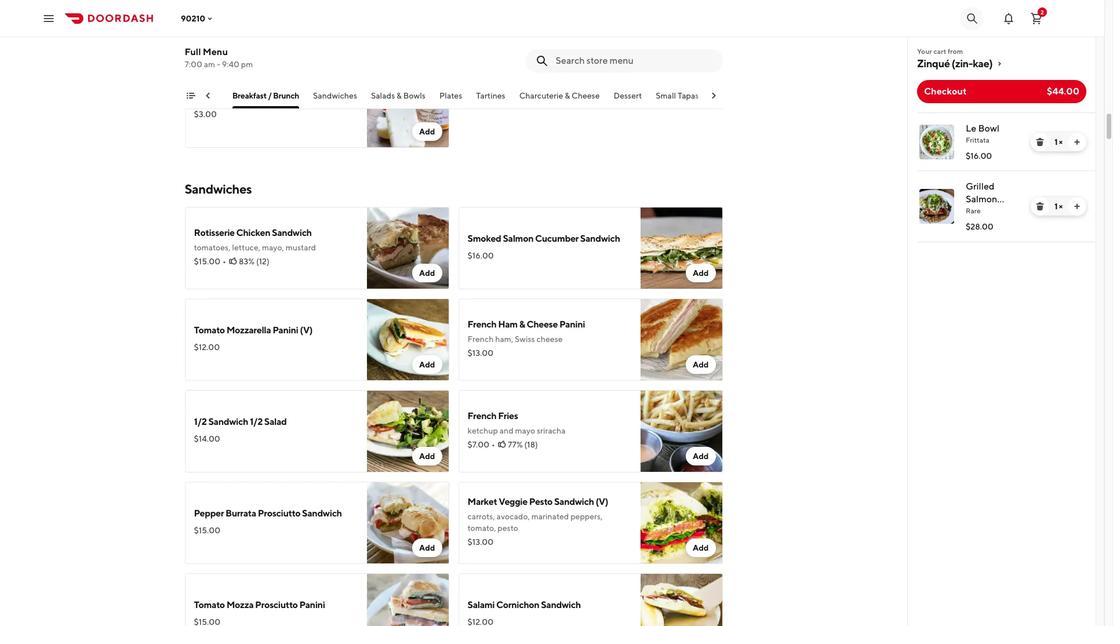 Task type: describe. For each thing, give the bounding box(es) containing it.
tartines button
[[476, 90, 506, 108]]

add button for pepper burrata prosciutto sandwich
[[412, 539, 442, 557]]

add one to cart image
[[1073, 202, 1082, 211]]

breakfast / brunch
[[232, 91, 299, 100]]

pepper burrata prosciutto sandwich
[[194, 508, 342, 519]]

grilled
[[966, 181, 995, 192]]

zinqué
[[918, 57, 950, 70]]

salad
[[264, 417, 287, 428]]

cucumber
[[535, 233, 579, 244]]

dessert button
[[614, 90, 642, 108]]

tomato,
[[468, 524, 496, 533]]

add button for rotisserie chicken sandwich
[[412, 264, 442, 283]]

$15.00 •
[[194, 257, 226, 266]]

peppers,
[[571, 512, 603, 522]]

90210
[[181, 14, 205, 23]]

your
[[918, 47, 933, 56]]

(zin-
[[952, 57, 973, 70]]

0 horizontal spatial panini
[[273, 325, 298, 336]]

scroll menu navigation right image
[[709, 91, 718, 100]]

ham
[[498, 319, 518, 330]]

add for tomato mozzarella panini (v)
[[419, 360, 435, 370]]

tomato for tomato mozzarella panini (v)
[[194, 325, 225, 336]]

le
[[966, 123, 977, 134]]

salami
[[468, 600, 495, 611]]

$3.00
[[194, 110, 217, 119]]

1 horizontal spatial panini
[[300, 600, 325, 611]]

small tapas button
[[656, 90, 699, 108]]

cheese
[[537, 335, 563, 344]]

avocado,
[[497, 512, 530, 522]]

cheese inside charcuterie & cheese button
[[572, 91, 600, 100]]

add button for market veggie pesto sandwich (v)
[[686, 539, 716, 557]]

full
[[185, 46, 201, 57]]

& for charcuterie
[[565, 91, 570, 100]]

add button for tomato mozzarella panini (v)
[[412, 356, 442, 374]]

jam
[[194, 92, 211, 103]]

charcuterie & cheese
[[520, 91, 600, 100]]

panini inside french ham & cheese panini french ham, swiss cheese $13.00
[[560, 319, 585, 330]]

full menu 7:00 am - 9:40 pm
[[185, 46, 253, 69]]

brunch
[[273, 91, 299, 100]]

add for pepper burrata prosciutto sandwich
[[419, 544, 435, 553]]

salmon for cucumber
[[503, 233, 534, 244]]

$28.00
[[966, 222, 994, 231]]

french fries ketchup and mayo sriracha
[[468, 411, 566, 436]]

$15.00 for $15.00
[[194, 526, 220, 535]]

(18)
[[525, 440, 538, 450]]

2 french from the top
[[468, 335, 494, 344]]

pepper burrata prosciutto sandwich image
[[367, 482, 449, 564]]

& inside french ham & cheese panini french ham, swiss cheese $13.00
[[520, 319, 525, 330]]

• for rotisserie
[[223, 257, 226, 266]]

salads & bowls
[[371, 91, 426, 100]]

jam (ve)
[[194, 92, 231, 103]]

77%
[[508, 440, 523, 450]]

$14.00
[[194, 434, 220, 444]]

market
[[468, 497, 497, 508]]

grilled salmon plate (gf)
[[966, 181, 1010, 218]]

tartines
[[476, 91, 506, 100]]

burrata
[[226, 508, 256, 519]]

tomato mozzarella panini (v) image
[[367, 299, 449, 381]]

$7.00
[[468, 440, 490, 450]]

rotisserie chicken sandwich tomatoes, lettuce, mayo, mustard
[[194, 227, 316, 252]]

mozzarella
[[227, 325, 271, 336]]

mozza
[[227, 600, 254, 611]]

$13.00 inside market veggie pesto sandwich (v) carrots, avocado, marinated peppers, tomato, pesto $13.00
[[468, 538, 494, 547]]

open menu image
[[42, 11, 56, 25]]

marinated
[[532, 512, 569, 522]]

smoked salmon cucumber sandwich image
[[641, 207, 723, 289]]

2 button
[[1026, 7, 1049, 30]]

plates button
[[440, 90, 463, 108]]

pesto
[[498, 524, 519, 533]]

rare
[[966, 207, 981, 215]]

small tapas
[[656, 91, 699, 100]]

salads & bowls button
[[371, 90, 426, 108]]

9:40
[[222, 60, 240, 69]]

1 × for grilled salmon plate (gf)
[[1055, 202, 1063, 211]]

sandwich inside "rotisserie chicken sandwich tomatoes, lettuce, mayo, mustard"
[[272, 227, 312, 238]]

(ve)
[[213, 92, 231, 103]]

from
[[948, 47, 964, 56]]

french for french ham & cheese panini
[[468, 319, 497, 330]]

plate
[[966, 207, 989, 218]]

2 items, open order cart image
[[1030, 11, 1044, 25]]

tapas
[[678, 91, 699, 100]]

tomato mozza prosciutto panini
[[194, 600, 325, 611]]

french ham & cheese panini french ham, swiss cheese $13.00
[[468, 319, 585, 358]]

french for french fries
[[468, 411, 497, 422]]

90210 button
[[181, 14, 215, 23]]

list containing le bowl
[[908, 113, 1096, 242]]

1 vertical spatial $16.00
[[468, 251, 494, 260]]

sharing button
[[713, 90, 741, 108]]

add for market veggie pesto sandwich (v)
[[693, 544, 709, 553]]

$13.00 inside french ham & cheese panini french ham, swiss cheese $13.00
[[468, 349, 494, 358]]

market veggie pesto sandwich (v) carrots, avocado, marinated peppers, tomato, pesto $13.00
[[468, 497, 609, 547]]

-
[[217, 60, 220, 69]]

add for french fries
[[693, 452, 709, 461]]

zinqué (zin-kae)
[[918, 57, 993, 70]]

sharing
[[713, 91, 741, 100]]

french ham & cheese panini image
[[641, 299, 723, 381]]

1 × for le bowl
[[1055, 137, 1063, 147]]

tomato mozza prosciutto panini image
[[367, 574, 449, 627]]

notification bell image
[[1002, 11, 1016, 25]]



Task type: vqa. For each thing, say whether or not it's contained in the screenshot.
Chick's Meal's dipping
no



Task type: locate. For each thing, give the bounding box(es) containing it.
× left add one to cart icon
[[1060, 137, 1063, 147]]

1 × left add one to cart image
[[1055, 202, 1063, 211]]

le bowl frittata
[[966, 123, 1000, 144]]

1 1/2 from the left
[[194, 417, 207, 428]]

1 horizontal spatial cheese
[[572, 91, 600, 100]]

grilled salmon plate (gf) image
[[920, 189, 955, 224]]

remove item from cart image for grilled salmon plate (gf)
[[1036, 202, 1045, 211]]

• for french
[[492, 440, 495, 450]]

/
[[268, 91, 272, 100]]

7:00
[[185, 60, 202, 69]]

add button for french fries
[[686, 447, 716, 466]]

add button
[[412, 31, 442, 49], [686, 31, 716, 49], [412, 122, 442, 141], [412, 264, 442, 283], [686, 264, 716, 283], [412, 356, 442, 374], [686, 356, 716, 374], [412, 447, 442, 466], [686, 447, 716, 466], [412, 539, 442, 557], [686, 539, 716, 557]]

$12.00
[[194, 343, 220, 352]]

&
[[397, 91, 402, 100], [565, 91, 570, 100], [520, 319, 525, 330]]

tomato
[[194, 325, 225, 336], [194, 600, 225, 611]]

2 vertical spatial french
[[468, 411, 497, 422]]

add for smoked salmon cucumber sandwich
[[693, 269, 709, 278]]

1 horizontal spatial sandwiches
[[313, 91, 357, 100]]

mayo
[[515, 426, 536, 436]]

& left bowls
[[397, 91, 402, 100]]

cornichon
[[497, 600, 540, 611]]

french inside french fries ketchup and mayo sriracha
[[468, 411, 497, 422]]

0 vertical spatial (v)
[[300, 325, 313, 336]]

77% (18)
[[508, 440, 538, 450]]

83%
[[239, 257, 255, 266]]

salmon inside grilled salmon plate (gf)
[[966, 194, 998, 205]]

0 vertical spatial sandwiches
[[313, 91, 357, 100]]

smoked
[[468, 233, 502, 244]]

show menu categories image
[[186, 91, 195, 100]]

0 horizontal spatial salmon
[[503, 233, 534, 244]]

chicken
[[236, 227, 270, 238]]

$15.00
[[194, 257, 220, 266], [194, 526, 220, 535]]

remove item from cart image left add one to cart icon
[[1036, 137, 1045, 147]]

83% (12)
[[239, 257, 270, 266]]

$4.50
[[194, 18, 217, 27]]

jam (ve) image
[[367, 66, 449, 148]]

sandwich inside market veggie pesto sandwich (v) carrots, avocado, marinated peppers, tomato, pesto $13.00
[[555, 497, 594, 508]]

$16.00
[[966, 151, 993, 161], [468, 251, 494, 260]]

1 1 from the top
[[1055, 137, 1058, 147]]

prosciutto right mozza
[[255, 600, 298, 611]]

prosciutto right burrata
[[258, 508, 301, 519]]

0 horizontal spatial sandwiches
[[185, 182, 252, 197]]

1 horizontal spatial 1/2
[[250, 417, 263, 428]]

cheese left dessert in the top right of the page
[[572, 91, 600, 100]]

french left ham,
[[468, 335, 494, 344]]

(v) right mozzarella
[[300, 325, 313, 336]]

small
[[656, 91, 677, 100]]

0 vertical spatial prosciutto
[[258, 508, 301, 519]]

2 1/2 from the left
[[250, 417, 263, 428]]

$15.00 for $15.00 •
[[194, 257, 220, 266]]

1 vertical spatial 1 ×
[[1055, 202, 1063, 211]]

& for salads
[[397, 91, 402, 100]]

(v)
[[300, 325, 313, 336], [596, 497, 609, 508]]

0 vertical spatial 1
[[1055, 137, 1058, 147]]

veggie
[[499, 497, 528, 508]]

0 vertical spatial $16.00
[[966, 151, 993, 161]]

1 vertical spatial (v)
[[596, 497, 609, 508]]

tomatoes,
[[194, 243, 231, 252]]

sandwiches button
[[313, 90, 357, 108]]

1 $13.00 from the top
[[468, 349, 494, 358]]

1 1 × from the top
[[1055, 137, 1063, 147]]

am
[[204, 60, 215, 69]]

0 horizontal spatial (v)
[[300, 325, 313, 336]]

breakfast
[[232, 91, 267, 100]]

french up the ketchup
[[468, 411, 497, 422]]

charcuterie & cheese button
[[520, 90, 600, 108]]

× left add one to cart image
[[1060, 202, 1063, 211]]

kae)
[[973, 57, 993, 70]]

dessert
[[614, 91, 642, 100]]

1 horizontal spatial (v)
[[596, 497, 609, 508]]

french fries image
[[641, 390, 723, 473]]

2 horizontal spatial panini
[[560, 319, 585, 330]]

• down tomatoes,
[[223, 257, 226, 266]]

$7.00 •
[[468, 440, 495, 450]]

1 $15.00 from the top
[[194, 257, 220, 266]]

sandwiches up rotisserie
[[185, 182, 252, 197]]

cart
[[934, 47, 947, 56]]

salads
[[371, 91, 395, 100]]

2 tomato from the top
[[194, 600, 225, 611]]

× for le bowl
[[1060, 137, 1063, 147]]

1 × from the top
[[1060, 137, 1063, 147]]

le bowl image
[[920, 125, 955, 160]]

0 vertical spatial •
[[223, 257, 226, 266]]

add for 1/2 sandwich 1/2 salad
[[419, 452, 435, 461]]

frittata
[[966, 136, 990, 144]]

tomato up $12.00
[[194, 325, 225, 336]]

× for grilled salmon plate (gf)
[[1060, 202, 1063, 211]]

remove item from cart image left add one to cart image
[[1036, 202, 1045, 211]]

mustard
[[286, 243, 316, 252]]

fries
[[498, 411, 518, 422]]

1 remove item from cart image from the top
[[1036, 137, 1045, 147]]

salmon for plate
[[966, 194, 998, 205]]

1 vertical spatial •
[[492, 440, 495, 450]]

1 left add one to cart icon
[[1055, 137, 1058, 147]]

add button for 1/2 sandwich 1/2 salad
[[412, 447, 442, 466]]

(v) inside market veggie pesto sandwich (v) carrots, avocado, marinated peppers, tomato, pesto $13.00
[[596, 497, 609, 508]]

cheese inside french ham & cheese panini french ham, swiss cheese $13.00
[[527, 319, 558, 330]]

0 vertical spatial 1 ×
[[1055, 137, 1063, 147]]

0 vertical spatial $13.00
[[468, 349, 494, 358]]

$13.00
[[468, 349, 494, 358], [468, 538, 494, 547]]

zinqué (zin-kae) link
[[918, 57, 1087, 71]]

×
[[1060, 137, 1063, 147], [1060, 202, 1063, 211]]

1 vertical spatial $15.00
[[194, 526, 220, 535]]

1 french from the top
[[468, 319, 497, 330]]

salami cornichon sandwich image
[[641, 574, 723, 627]]

0 vertical spatial salmon
[[966, 194, 998, 205]]

sandwich
[[272, 227, 312, 238], [581, 233, 620, 244], [208, 417, 248, 428], [555, 497, 594, 508], [302, 508, 342, 519], [541, 600, 581, 611]]

& right ham
[[520, 319, 525, 330]]

1 for le bowl
[[1055, 137, 1058, 147]]

1 vertical spatial sandwiches
[[185, 182, 252, 197]]

pastries button
[[189, 90, 219, 108]]

(v) up peppers,
[[596, 497, 609, 508]]

salmon down 'grilled'
[[966, 194, 998, 205]]

lettuce,
[[232, 243, 261, 252]]

scroll menu navigation left image
[[203, 91, 213, 100]]

plates
[[440, 91, 463, 100]]

2 horizontal spatial &
[[565, 91, 570, 100]]

1 vertical spatial 1
[[1055, 202, 1058, 211]]

1/2 left salad
[[250, 417, 263, 428]]

2 1 from the top
[[1055, 202, 1058, 211]]

0 horizontal spatial $16.00
[[468, 251, 494, 260]]

0 horizontal spatial cheese
[[527, 319, 558, 330]]

your cart from
[[918, 47, 964, 56]]

3 french from the top
[[468, 411, 497, 422]]

sriracha
[[537, 426, 566, 436]]

$15.00 down tomatoes,
[[194, 257, 220, 266]]

2 1 × from the top
[[1055, 202, 1063, 211]]

• right $7.00
[[492, 440, 495, 450]]

0 vertical spatial french
[[468, 319, 497, 330]]

add for rotisserie chicken sandwich
[[419, 269, 435, 278]]

and
[[500, 426, 514, 436]]

1 horizontal spatial salmon
[[966, 194, 998, 205]]

ham,
[[496, 335, 514, 344]]

pesto
[[529, 497, 553, 508]]

0 vertical spatial cheese
[[572, 91, 600, 100]]

1 horizontal spatial •
[[492, 440, 495, 450]]

1 vertical spatial cheese
[[527, 319, 558, 330]]

1 vertical spatial ×
[[1060, 202, 1063, 211]]

salmon
[[966, 194, 998, 205], [503, 233, 534, 244]]

add button for french ham & cheese panini
[[686, 356, 716, 374]]

cheese
[[572, 91, 600, 100], [527, 319, 558, 330]]

remove item from cart image for le bowl
[[1036, 137, 1045, 147]]

cheese up cheese at bottom
[[527, 319, 558, 330]]

add
[[419, 35, 435, 45], [693, 35, 709, 45], [419, 127, 435, 136], [419, 269, 435, 278], [693, 269, 709, 278], [419, 360, 435, 370], [693, 360, 709, 370], [419, 452, 435, 461], [693, 452, 709, 461], [419, 544, 435, 553], [693, 544, 709, 553]]

$16.00 down the smoked
[[468, 251, 494, 260]]

bowl
[[979, 123, 1000, 134]]

2 × from the top
[[1060, 202, 1063, 211]]

pm
[[241, 60, 253, 69]]

2 $15.00 from the top
[[194, 526, 220, 535]]

$44.00
[[1048, 86, 1080, 97]]

tomato left mozza
[[194, 600, 225, 611]]

french
[[468, 319, 497, 330], [468, 335, 494, 344], [468, 411, 497, 422]]

1 vertical spatial $13.00
[[468, 538, 494, 547]]

add for french ham & cheese panini
[[693, 360, 709, 370]]

pepper
[[194, 508, 224, 519]]

menu
[[203, 46, 228, 57]]

remove item from cart image
[[1036, 137, 1045, 147], [1036, 202, 1045, 211]]

1 tomato from the top
[[194, 325, 225, 336]]

sandwiches left salads
[[313, 91, 357, 100]]

french left ham
[[468, 319, 497, 330]]

0 horizontal spatial &
[[397, 91, 402, 100]]

rotisserie
[[194, 227, 235, 238]]

0 vertical spatial tomato
[[194, 325, 225, 336]]

1 vertical spatial prosciutto
[[255, 600, 298, 611]]

1 left add one to cart image
[[1055, 202, 1058, 211]]

checkout
[[925, 86, 967, 97]]

1 ×
[[1055, 137, 1063, 147], [1055, 202, 1063, 211]]

mayo,
[[262, 243, 284, 252]]

1/2 up $14.00
[[194, 417, 207, 428]]

charcuterie
[[520, 91, 564, 100]]

0 vertical spatial remove item from cart image
[[1036, 137, 1045, 147]]

& inside salads & bowls button
[[397, 91, 402, 100]]

1
[[1055, 137, 1058, 147], [1055, 202, 1058, 211]]

1 vertical spatial tomato
[[194, 600, 225, 611]]

salami cornichon sandwich
[[468, 600, 581, 611]]

$15.00 down pepper
[[194, 526, 220, 535]]

prosciutto for burrata
[[258, 508, 301, 519]]

1 horizontal spatial $16.00
[[966, 151, 993, 161]]

list
[[908, 113, 1096, 242]]

salmon right the smoked
[[503, 233, 534, 244]]

$16.00 down frittata
[[966, 151, 993, 161]]

carrots,
[[468, 512, 495, 522]]

add button for smoked salmon cucumber sandwich
[[686, 264, 716, 283]]

poilâne toast with butter & jam (v) image
[[641, 0, 723, 56]]

& inside charcuterie & cheese button
[[565, 91, 570, 100]]

(gf)
[[990, 207, 1010, 218]]

1 for grilled salmon plate (gf)
[[1055, 202, 1058, 211]]

0 vertical spatial ×
[[1060, 137, 1063, 147]]

1 vertical spatial remove item from cart image
[[1036, 202, 1045, 211]]

rotisserie chicken sandwich image
[[367, 207, 449, 289]]

1 horizontal spatial &
[[520, 319, 525, 330]]

1 vertical spatial salmon
[[503, 233, 534, 244]]

market veggie pesto sandwich (v) image
[[641, 482, 723, 564]]

2 remove item from cart image from the top
[[1036, 202, 1045, 211]]

egg white frittata zucchini / unit (gf) image
[[367, 0, 449, 56]]

prosciutto for mozza
[[255, 600, 298, 611]]

pastries
[[189, 91, 219, 100]]

1 vertical spatial french
[[468, 335, 494, 344]]

tomato for tomato mozza prosciutto panini
[[194, 600, 225, 611]]

add one to cart image
[[1073, 137, 1082, 147]]

0 horizontal spatial 1/2
[[194, 417, 207, 428]]

1/2 sandwich 1/2 salad image
[[367, 390, 449, 473]]

tomato mozzarella panini (v)
[[194, 325, 313, 336]]

0 horizontal spatial •
[[223, 257, 226, 266]]

& right charcuterie
[[565, 91, 570, 100]]

0 vertical spatial $15.00
[[194, 257, 220, 266]]

2 $13.00 from the top
[[468, 538, 494, 547]]

swiss
[[515, 335, 535, 344]]

1/2
[[194, 417, 207, 428], [250, 417, 263, 428]]

1/2 sandwich 1/2 salad
[[194, 417, 287, 428]]

bowls
[[404, 91, 426, 100]]

panini
[[560, 319, 585, 330], [273, 325, 298, 336], [300, 600, 325, 611]]

Item Search search field
[[556, 55, 714, 67]]

1 × left add one to cart icon
[[1055, 137, 1063, 147]]



